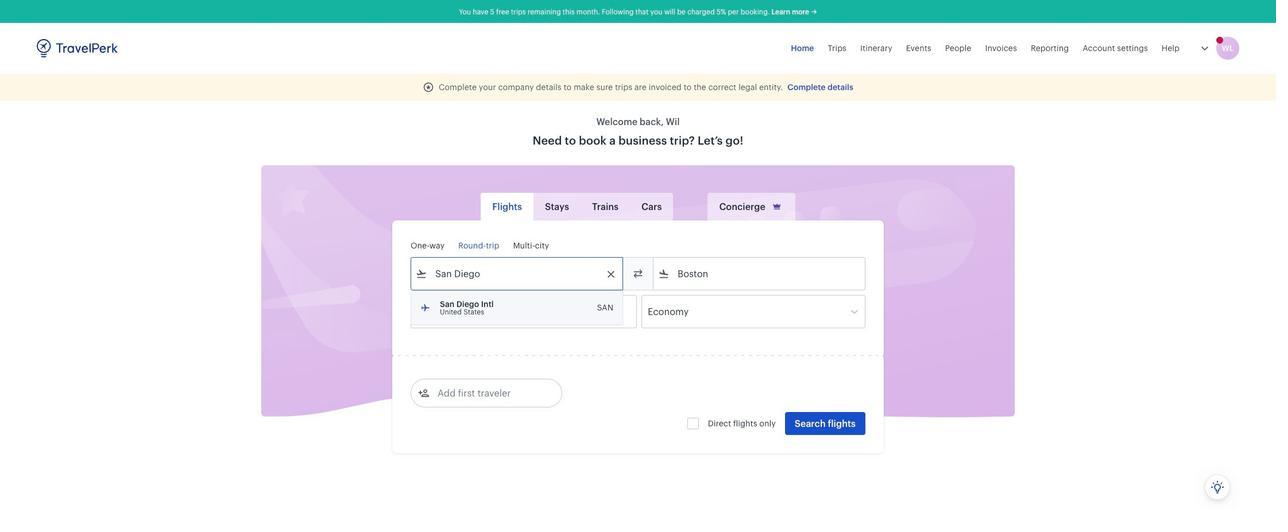 Task type: locate. For each thing, give the bounding box(es) containing it.
Add first traveler search field
[[430, 384, 549, 403]]

Depart text field
[[427, 296, 487, 328]]

Return text field
[[496, 296, 555, 328]]



Task type: describe. For each thing, give the bounding box(es) containing it.
To search field
[[670, 265, 850, 283]]

From search field
[[427, 265, 608, 283]]



